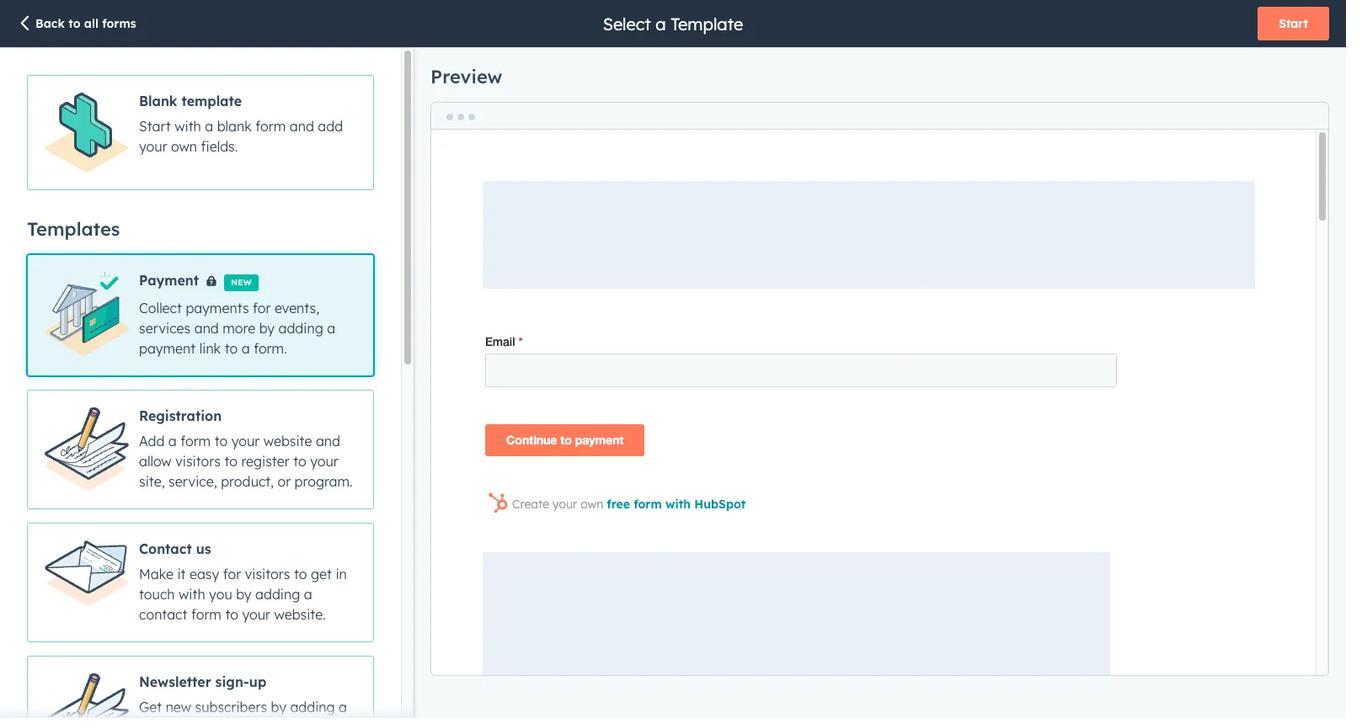 Task type: describe. For each thing, give the bounding box(es) containing it.
and for blank template
[[290, 118, 314, 135]]

start inside blank template start with a blank form and add your own fields.
[[139, 118, 171, 135]]

fields.
[[201, 138, 238, 155]]

back to all forms link
[[17, 15, 136, 34]]

form.
[[254, 340, 287, 357]]

start button
[[1258, 7, 1329, 40]]

a inside blank template start with a blank form and add your own fields.
[[205, 118, 213, 135]]

a inside contact us make it easy for visitors to get in touch with you by adding a contact form to your website.
[[304, 586, 312, 603]]

blank
[[139, 93, 177, 110]]

more
[[223, 320, 255, 337]]

payment
[[139, 272, 199, 289]]

adding inside newsletter sign-up get new subscribers by adding a
[[290, 699, 335, 716]]

and inside collect payments for events, services and more by adding a payment link to a form.
[[194, 320, 219, 337]]

add
[[318, 118, 343, 135]]

form inside contact us make it easy for visitors to get in touch with you by adding a contact form to your website.
[[191, 606, 221, 623]]

sign-
[[215, 674, 249, 690]]

us
[[196, 541, 211, 557]]

register
[[241, 453, 289, 470]]

touch
[[139, 586, 175, 603]]

contact
[[139, 606, 187, 623]]

services
[[139, 320, 191, 337]]

your inside blank template start with a blank form and add your own fields.
[[139, 138, 167, 155]]

your inside contact us make it easy for visitors to get in touch with you by adding a contact form to your website.
[[242, 606, 270, 623]]

collect payments for events, services and more by adding a payment link to a form.
[[139, 300, 335, 357]]

contact us make it easy for visitors to get in touch with you by adding a contact form to your website.
[[139, 541, 347, 623]]

easy
[[189, 566, 219, 583]]

program.
[[294, 473, 353, 490]]

your up program.
[[310, 453, 338, 470]]

site,
[[139, 473, 165, 490]]

you
[[209, 586, 232, 603]]

it
[[177, 566, 186, 583]]

newsletter
[[139, 674, 211, 690]]

none checkbox containing registration
[[27, 390, 374, 509]]

a inside registration add a form to your website and allow visitors to register to your site, service, product, or program.
[[168, 433, 177, 450]]

forms
[[102, 16, 136, 31]]

by inside collect payments for events, services and more by adding a payment link to a form.
[[259, 320, 275, 337]]

website.
[[274, 606, 326, 623]]

get
[[139, 699, 162, 716]]

to down website
[[293, 453, 306, 470]]

get
[[311, 566, 332, 583]]

collect
[[139, 300, 182, 316]]

to down registration
[[215, 433, 228, 450]]

preview
[[430, 65, 502, 88]]

templates
[[27, 217, 120, 241]]

a inside newsletter sign-up get new subscribers by adding a
[[339, 699, 347, 716]]

back to all forms
[[35, 16, 136, 31]]



Task type: vqa. For each thing, say whether or not it's contained in the screenshot.
THE EVENTS,
yes



Task type: locate. For each thing, give the bounding box(es) containing it.
1 vertical spatial adding
[[255, 586, 300, 603]]

your
[[139, 138, 167, 155], [231, 433, 260, 450], [310, 453, 338, 470], [242, 606, 270, 623]]

to inside collect payments for events, services and more by adding a payment link to a form.
[[225, 340, 238, 357]]

1 horizontal spatial and
[[290, 118, 314, 135]]

visitors up website.
[[245, 566, 290, 583]]

2 vertical spatial adding
[[290, 699, 335, 716]]

for up you
[[223, 566, 241, 583]]

1 horizontal spatial visitors
[[245, 566, 290, 583]]

1 vertical spatial visitors
[[245, 566, 290, 583]]

with down it
[[179, 586, 205, 603]]

0 vertical spatial adding
[[278, 320, 323, 337]]

2 vertical spatial by
[[271, 699, 286, 716]]

adding right 'subscribers'
[[290, 699, 335, 716]]

1 horizontal spatial for
[[253, 300, 271, 316]]

visitors
[[175, 453, 221, 470], [245, 566, 290, 583]]

form inside registration add a form to your website and allow visitors to register to your site, service, product, or program.
[[180, 433, 211, 450]]

form right blank
[[255, 118, 286, 135]]

in
[[336, 566, 347, 583]]

registration add a form to your website and allow visitors to register to your site, service, product, or program.
[[139, 407, 353, 490]]

form down you
[[191, 606, 221, 623]]

form down registration
[[180, 433, 211, 450]]

and right website
[[316, 433, 340, 450]]

adding down events,
[[278, 320, 323, 337]]

to right link
[[225, 340, 238, 357]]

by right 'subscribers'
[[271, 699, 286, 716]]

by inside newsletter sign-up get new subscribers by adding a
[[271, 699, 286, 716]]

by up form.
[[259, 320, 275, 337]]

for inside contact us make it easy for visitors to get in touch with you by adding a contact form to your website.
[[223, 566, 241, 583]]

0 horizontal spatial start
[[139, 118, 171, 135]]

and inside blank template start with a blank form and add your own fields.
[[290, 118, 314, 135]]

0 vertical spatial for
[[253, 300, 271, 316]]

for up more
[[253, 300, 271, 316]]

0 vertical spatial start
[[1279, 16, 1308, 31]]

with inside contact us make it easy for visitors to get in touch with you by adding a contact form to your website.
[[179, 586, 205, 603]]

and inside registration add a form to your website and allow visitors to register to your site, service, product, or program.
[[316, 433, 340, 450]]

to left get
[[294, 566, 307, 583]]

contact
[[139, 541, 192, 557]]

service,
[[169, 473, 217, 490]]

1 vertical spatial start
[[139, 118, 171, 135]]

visitors inside contact us make it easy for visitors to get in touch with you by adding a contact form to your website.
[[245, 566, 290, 583]]

to left all on the left of page
[[68, 16, 80, 31]]

new
[[231, 277, 252, 288]]

all
[[84, 16, 99, 31]]

for
[[253, 300, 271, 316], [223, 566, 241, 583]]

start
[[1279, 16, 1308, 31], [139, 118, 171, 135]]

blank
[[217, 118, 252, 135]]

0 horizontal spatial visitors
[[175, 453, 221, 470]]

visitors inside registration add a form to your website and allow visitors to register to your site, service, product, or program.
[[175, 453, 221, 470]]

your up the register
[[231, 433, 260, 450]]

to down you
[[225, 606, 238, 623]]

add
[[139, 433, 165, 450]]

1 vertical spatial and
[[194, 320, 219, 337]]

form inside blank template start with a blank form and add your own fields.
[[255, 118, 286, 135]]

make
[[139, 566, 173, 583]]

or
[[278, 473, 291, 490]]

0 vertical spatial visitors
[[175, 453, 221, 470]]

registration
[[139, 407, 222, 424]]

0 vertical spatial by
[[259, 320, 275, 337]]

1 vertical spatial form
[[180, 433, 211, 450]]

1 vertical spatial with
[[179, 586, 205, 603]]

adding inside collect payments for events, services and more by adding a payment link to a form.
[[278, 320, 323, 337]]

adding
[[278, 320, 323, 337], [255, 586, 300, 603], [290, 699, 335, 716]]

template
[[671, 13, 743, 34]]

product,
[[221, 473, 274, 490]]

newsletter sign-up get new subscribers by adding a
[[139, 674, 351, 719]]

back
[[35, 16, 65, 31]]

adding inside contact us make it easy for visitors to get in touch with you by adding a contact form to your website.
[[255, 586, 300, 603]]

subscribers
[[195, 699, 267, 716]]

1 vertical spatial by
[[236, 586, 252, 603]]

visitors up the service,
[[175, 453, 221, 470]]

adding up website.
[[255, 586, 300, 603]]

website
[[263, 433, 312, 450]]

own
[[171, 138, 197, 155]]

0 vertical spatial and
[[290, 118, 314, 135]]

payment
[[139, 340, 196, 357]]

new
[[166, 699, 191, 716]]

1 horizontal spatial start
[[1279, 16, 1308, 31]]

2 horizontal spatial and
[[316, 433, 340, 450]]

for inside collect payments for events, services and more by adding a payment link to a form.
[[253, 300, 271, 316]]

by inside contact us make it easy for visitors to get in touch with you by adding a contact form to your website.
[[236, 586, 252, 603]]

None checkbox
[[27, 75, 374, 190], [27, 254, 374, 376], [27, 523, 374, 642], [27, 656, 374, 719], [27, 75, 374, 190], [27, 254, 374, 376], [27, 523, 374, 642], [27, 656, 374, 719]]

0 horizontal spatial and
[[194, 320, 219, 337]]

and for registration
[[316, 433, 340, 450]]

template
[[182, 93, 242, 110]]

select a template
[[603, 13, 743, 34]]

and up link
[[194, 320, 219, 337]]

None checkbox
[[27, 390, 374, 509]]

your left website.
[[242, 606, 270, 623]]

to
[[68, 16, 80, 31], [225, 340, 238, 357], [215, 433, 228, 450], [224, 453, 238, 470], [293, 453, 306, 470], [294, 566, 307, 583], [225, 606, 238, 623]]

0 vertical spatial form
[[255, 118, 286, 135]]

your left own
[[139, 138, 167, 155]]

a
[[656, 13, 666, 34], [205, 118, 213, 135], [327, 320, 335, 337], [242, 340, 250, 357], [168, 433, 177, 450], [304, 586, 312, 603], [339, 699, 347, 716]]

page section element
[[0, 0, 1346, 47]]

to inside page section element
[[68, 16, 80, 31]]

blank template start with a blank form and add your own fields.
[[139, 93, 343, 155]]

and
[[290, 118, 314, 135], [194, 320, 219, 337], [316, 433, 340, 450]]

select
[[603, 13, 651, 34]]

events,
[[275, 300, 319, 316]]

with inside blank template start with a blank form and add your own fields.
[[175, 118, 201, 135]]

payments
[[186, 300, 249, 316]]

2 vertical spatial form
[[191, 606, 221, 623]]

to up product,
[[224, 453, 238, 470]]

up
[[249, 674, 266, 690]]

start inside button
[[1279, 16, 1308, 31]]

and left add
[[290, 118, 314, 135]]

1 vertical spatial for
[[223, 566, 241, 583]]

with up own
[[175, 118, 201, 135]]

0 horizontal spatial for
[[223, 566, 241, 583]]

by right you
[[236, 586, 252, 603]]

2 vertical spatial and
[[316, 433, 340, 450]]

link
[[199, 340, 221, 357]]

with
[[175, 118, 201, 135], [179, 586, 205, 603]]

by
[[259, 320, 275, 337], [236, 586, 252, 603], [271, 699, 286, 716]]

allow
[[139, 453, 172, 470]]

form
[[255, 118, 286, 135], [180, 433, 211, 450], [191, 606, 221, 623]]

0 vertical spatial with
[[175, 118, 201, 135]]



